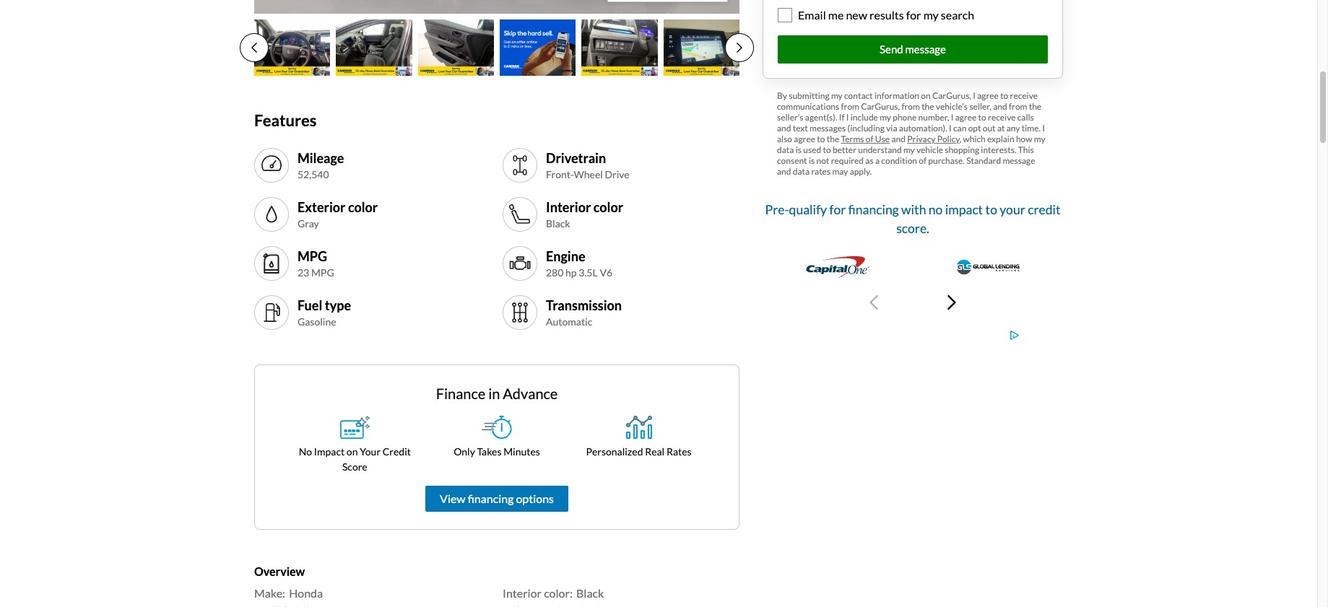 Task type: vqa. For each thing, say whether or not it's contained in the screenshot.
Press Link
no



Task type: locate. For each thing, give the bounding box(es) containing it.
use
[[876, 133, 890, 144]]

black up engine
[[546, 218, 571, 230]]

credit
[[383, 446, 411, 458]]

financing right view
[[468, 492, 514, 506]]

from up (including
[[841, 101, 860, 112]]

tab list
[[240, 19, 754, 76]]

3.5l
[[579, 267, 598, 279]]

280
[[546, 267, 564, 279]]

transmission image
[[509, 302, 532, 325]]

options
[[516, 492, 554, 506]]

1 vertical spatial for
[[830, 202, 846, 217]]

color inside exterior color gray
[[348, 199, 378, 215]]

to inside "pre-qualify for financing with no impact to your credit score."
[[986, 202, 998, 217]]

1 horizontal spatial financing
[[849, 202, 899, 217]]

send message button
[[778, 35, 1048, 63]]

my left contact
[[832, 90, 843, 101]]

mileage image
[[260, 154, 283, 177]]

vehicle full photo image
[[254, 0, 740, 13]]

automatic
[[546, 316, 593, 328]]

2 color from the left
[[594, 199, 624, 215]]

my
[[924, 8, 939, 22], [832, 90, 843, 101], [880, 112, 892, 123], [1034, 133, 1046, 144], [904, 144, 915, 155]]

chevron right image
[[948, 294, 957, 312]]

can
[[954, 123, 967, 133]]

financing left with
[[849, 202, 899, 217]]

for right "qualify"
[[830, 202, 846, 217]]

color
[[348, 199, 378, 215], [594, 199, 624, 215]]

0 vertical spatial financing
[[849, 202, 899, 217]]

only takes minutes
[[454, 446, 540, 458]]

color right the exterior
[[348, 199, 378, 215]]

rates
[[812, 166, 831, 177]]

of inside , which explain how my data is used to better understand my vehicle shopping interests. this consent is not required as a condition of purchase. standard message and data rates may apply.
[[919, 155, 927, 166]]

engine image
[[509, 253, 532, 276]]

52,540
[[298, 168, 329, 181]]

send message
[[880, 43, 946, 56]]

transmission automatic
[[546, 298, 622, 328]]

is left not
[[809, 155, 815, 166]]

consent
[[777, 155, 807, 166]]

the
[[922, 101, 935, 112], [1029, 101, 1042, 112], [827, 133, 840, 144]]

at
[[998, 123, 1005, 133]]

message inside button
[[906, 43, 946, 56]]

and inside , which explain how my data is used to better understand my vehicle shopping interests. this consent is not required as a condition of purchase. standard message and data rates may apply.
[[777, 166, 791, 177]]

gray
[[298, 218, 319, 230]]

for inside "pre-qualify for financing with no impact to your credit score."
[[830, 202, 846, 217]]

to right the seller,
[[1001, 90, 1009, 101]]

wheel
[[574, 168, 603, 181]]

your
[[1000, 202, 1026, 217]]

prev page image
[[251, 42, 257, 54]]

receive
[[1010, 90, 1038, 101], [988, 112, 1016, 123]]

for
[[907, 8, 922, 22], [830, 202, 846, 217]]

0 horizontal spatial agree
[[794, 133, 816, 144]]

0 horizontal spatial for
[[830, 202, 846, 217]]

data down text
[[777, 144, 794, 155]]

0 vertical spatial on
[[921, 90, 931, 101]]

engine
[[546, 248, 586, 264]]

on up score
[[347, 446, 358, 458]]

front-
[[546, 168, 574, 181]]

honda
[[289, 586, 323, 600]]

agree right also
[[794, 133, 816, 144]]

to left the 'your'
[[986, 202, 998, 217]]

0 horizontal spatial interior
[[503, 586, 542, 600]]

(including
[[848, 123, 885, 133]]

the left the terms
[[827, 133, 840, 144]]

with
[[902, 202, 927, 217]]

is left used
[[796, 144, 802, 155]]

message right send
[[906, 43, 946, 56]]

interior left color:
[[503, 586, 542, 600]]

2 vertical spatial agree
[[794, 133, 816, 144]]

message inside , which explain how my data is used to better understand my vehicle shopping interests. this consent is not required as a condition of purchase. standard message and data rates may apply.
[[1003, 155, 1036, 166]]

interior inside interior color black
[[546, 199, 591, 215]]

interior color image
[[509, 203, 532, 226]]

1 horizontal spatial agree
[[956, 112, 977, 123]]

exterior color image
[[260, 203, 283, 226]]

v6
[[600, 267, 613, 279]]

0 vertical spatial message
[[906, 43, 946, 56]]

rates
[[667, 446, 692, 458]]

1 color from the left
[[348, 199, 378, 215]]

1 horizontal spatial message
[[1003, 155, 1036, 166]]

0 horizontal spatial message
[[906, 43, 946, 56]]

2 horizontal spatial from
[[1009, 101, 1028, 112]]

terms
[[841, 133, 865, 144]]

used
[[804, 144, 822, 155]]

1 vertical spatial on
[[347, 446, 358, 458]]

drivetrain
[[546, 150, 606, 166]]

which
[[964, 133, 986, 144]]

my left phone at top right
[[880, 112, 892, 123]]

0 horizontal spatial from
[[841, 101, 860, 112]]

advertisement region
[[805, 330, 1022, 608]]

i right if
[[847, 112, 849, 123]]

view vehicle photo 16 image
[[500, 19, 576, 76]]

1 horizontal spatial cargurus,
[[933, 90, 972, 101]]

is
[[796, 144, 802, 155], [809, 155, 815, 166]]

1 vertical spatial message
[[1003, 155, 1036, 166]]

interior color black
[[546, 199, 624, 230]]

condition
[[882, 155, 918, 166]]

pre-qualify for financing with no impact to your credit score.
[[765, 202, 1061, 236]]

as
[[866, 155, 874, 166]]

1 horizontal spatial from
[[902, 101, 920, 112]]

black inside interior color black
[[546, 218, 571, 230]]

to down agent(s).
[[817, 133, 825, 144]]

1 horizontal spatial black
[[577, 586, 604, 600]]

of left the use on the right top
[[866, 133, 874, 144]]

on up number,
[[921, 90, 931, 101]]

1 horizontal spatial of
[[919, 155, 927, 166]]

also
[[777, 133, 793, 144]]

message down how
[[1003, 155, 1036, 166]]

vehicle's
[[936, 101, 968, 112]]

1 horizontal spatial for
[[907, 8, 922, 22]]

data
[[777, 144, 794, 155], [793, 166, 810, 177]]

1 vertical spatial black
[[577, 586, 604, 600]]

message
[[906, 43, 946, 56], [1003, 155, 1036, 166]]

out
[[983, 123, 996, 133]]

cargurus, up number,
[[933, 90, 972, 101]]

0 horizontal spatial financing
[[468, 492, 514, 506]]

i left can
[[949, 123, 952, 133]]

and down also
[[777, 166, 791, 177]]

the up automation).
[[922, 101, 935, 112]]

color down "drive"
[[594, 199, 624, 215]]

the up time.
[[1029, 101, 1042, 112]]

score.
[[897, 221, 930, 236]]

of down privacy
[[919, 155, 927, 166]]

1 horizontal spatial on
[[921, 90, 931, 101]]

mpg right 23
[[311, 267, 334, 279]]

credit
[[1028, 202, 1061, 217]]

receive up explain
[[988, 112, 1016, 123]]

no
[[299, 446, 312, 458]]

0 horizontal spatial color
[[348, 199, 378, 215]]

0 horizontal spatial on
[[347, 446, 358, 458]]

send
[[880, 43, 904, 56]]

1 horizontal spatial color
[[594, 199, 624, 215]]

receive up calls
[[1010, 90, 1038, 101]]

1 vertical spatial data
[[793, 166, 810, 177]]

interior down "front-"
[[546, 199, 591, 215]]

0 vertical spatial of
[[866, 133, 874, 144]]

interests.
[[981, 144, 1017, 155]]

new
[[846, 8, 868, 22]]

0 horizontal spatial black
[[546, 218, 571, 230]]

1 vertical spatial receive
[[988, 112, 1016, 123]]

vehicle
[[917, 144, 944, 155]]

1 vertical spatial agree
[[956, 112, 977, 123]]

apply.
[[850, 166, 872, 177]]

financing inside button
[[468, 492, 514, 506]]

1 vertical spatial of
[[919, 155, 927, 166]]

cargurus, up the via
[[861, 101, 900, 112]]

communications
[[777, 101, 840, 112]]

opt
[[969, 123, 982, 133]]

interior color: black
[[503, 586, 604, 600]]

on
[[921, 90, 931, 101], [347, 446, 358, 458]]

agree up , at top
[[956, 112, 977, 123]]

features
[[254, 111, 317, 130]]

2 horizontal spatial agree
[[978, 90, 999, 101]]

0 vertical spatial for
[[907, 8, 922, 22]]

on inside no impact on your credit score
[[347, 446, 358, 458]]

agree up out
[[978, 90, 999, 101]]

email me new results for my search
[[798, 8, 975, 22]]

mpg
[[298, 248, 327, 264], [311, 267, 334, 279]]

financing inside "pre-qualify for financing with no impact to your credit score."
[[849, 202, 899, 217]]

1 horizontal spatial interior
[[546, 199, 591, 215]]

to right used
[[823, 144, 831, 155]]

i right number,
[[951, 112, 954, 123]]

0 vertical spatial receive
[[1010, 90, 1038, 101]]

from up automation).
[[902, 101, 920, 112]]

privacy
[[908, 133, 936, 144]]

0 vertical spatial interior
[[546, 199, 591, 215]]

via
[[887, 123, 898, 133]]

0 vertical spatial black
[[546, 218, 571, 230]]

view vehicle photo 14 image
[[336, 19, 412, 76]]

chevron left image
[[870, 294, 879, 312]]

not
[[817, 155, 830, 166]]

black
[[546, 218, 571, 230], [577, 586, 604, 600]]

1 vertical spatial interior
[[503, 586, 542, 600]]

from up any
[[1009, 101, 1028, 112]]

black right color:
[[577, 586, 604, 600]]

mpg up 23
[[298, 248, 327, 264]]

a
[[876, 155, 880, 166]]

and
[[994, 101, 1008, 112], [777, 123, 791, 133], [892, 133, 906, 144], [777, 166, 791, 177]]

color inside interior color black
[[594, 199, 624, 215]]

and left text
[[777, 123, 791, 133]]

engine 280 hp 3.5l v6
[[546, 248, 613, 279]]

data left rates
[[793, 166, 810, 177]]

me
[[829, 8, 844, 22]]

1 vertical spatial financing
[[468, 492, 514, 506]]

for right results
[[907, 8, 922, 22]]



Task type: describe. For each thing, give the bounding box(es) containing it.
in
[[489, 385, 500, 403]]

information
[[875, 90, 920, 101]]

include
[[851, 112, 878, 123]]

0 horizontal spatial is
[[796, 144, 802, 155]]

view vehicle photo 15 image
[[418, 19, 494, 76]]

advance
[[503, 385, 558, 403]]

color for interior color
[[594, 199, 624, 215]]

1 from from the left
[[841, 101, 860, 112]]

and right the seller,
[[994, 101, 1008, 112]]

privacy policy link
[[908, 133, 960, 144]]

view vehicle photo 13 image
[[254, 19, 330, 76]]

to inside , which explain how my data is used to better understand my vehicle shopping interests. this consent is not required as a condition of purchase. standard message and data rates may apply.
[[823, 144, 831, 155]]

finance in advance
[[436, 385, 558, 403]]

pre-
[[765, 202, 789, 217]]

0 horizontal spatial the
[[827, 133, 840, 144]]

real
[[645, 446, 665, 458]]

black for interior color:
[[577, 586, 604, 600]]

my left "vehicle"
[[904, 144, 915, 155]]

my right how
[[1034, 133, 1046, 144]]

only
[[454, 446, 475, 458]]

by
[[777, 90, 787, 101]]

1 vertical spatial mpg
[[311, 267, 334, 279]]

0 vertical spatial agree
[[978, 90, 999, 101]]

color for exterior color
[[348, 199, 378, 215]]

view vehicle photo 17 image
[[582, 19, 658, 76]]

your
[[360, 446, 381, 458]]

transmission
[[546, 298, 622, 313]]

agent(s).
[[805, 112, 838, 123]]

mpg image
[[260, 253, 283, 276]]

view
[[440, 492, 466, 506]]

personalized real rates
[[586, 446, 692, 458]]

this
[[1019, 144, 1034, 155]]

0 horizontal spatial cargurus,
[[861, 101, 900, 112]]

impact
[[946, 202, 983, 217]]

interior for interior color
[[546, 199, 591, 215]]

and right the use on the right top
[[892, 133, 906, 144]]

no
[[929, 202, 943, 217]]

terms of use and privacy policy
[[841, 133, 960, 144]]

mileage 52,540
[[298, 150, 344, 181]]

explain
[[988, 133, 1015, 144]]

messages
[[810, 123, 846, 133]]

mileage
[[298, 150, 344, 166]]

text
[[793, 123, 808, 133]]

automation).
[[899, 123, 948, 133]]

finance
[[436, 385, 486, 403]]

make:
[[254, 586, 286, 600]]

no impact on your credit score
[[299, 446, 411, 474]]

i right time.
[[1043, 123, 1046, 133]]

shopping
[[945, 144, 980, 155]]

to left at
[[979, 112, 987, 123]]

required
[[831, 155, 864, 166]]

contact
[[845, 90, 873, 101]]

by submitting my contact information on cargurus, i agree to receive communications from cargurus, from the vehicle's seller, and from the seller's agent(s). if i include my phone number, i agree to receive calls and text messages (including via automation). i can opt out at any time. i also agree to the
[[777, 90, 1046, 144]]

1 horizontal spatial the
[[922, 101, 935, 112]]

results
[[870, 8, 904, 22]]

pre-qualify for financing with no impact to your credit score. button
[[763, 194, 1064, 325]]

0 vertical spatial data
[[777, 144, 794, 155]]

i right vehicle's
[[973, 90, 976, 101]]

exterior color gray
[[298, 199, 378, 230]]

number,
[[919, 112, 950, 123]]

1 horizontal spatial is
[[809, 155, 815, 166]]

interior for interior color:
[[503, 586, 542, 600]]

terms of use link
[[841, 133, 890, 144]]

drivetrain image
[[509, 154, 532, 177]]

how
[[1017, 133, 1033, 144]]

minutes
[[504, 446, 540, 458]]

, which explain how my data is used to better understand my vehicle shopping interests. this consent is not required as a condition of purchase. standard message and data rates may apply.
[[777, 133, 1046, 177]]

calls
[[1018, 112, 1034, 123]]

fuel type image
[[260, 302, 283, 325]]

3 from from the left
[[1009, 101, 1028, 112]]

black for interior color
[[546, 218, 571, 230]]

23
[[298, 267, 309, 279]]

type
[[325, 298, 351, 313]]

gasoline
[[298, 316, 336, 328]]

better
[[833, 144, 857, 155]]

understand
[[859, 144, 902, 155]]

on inside by submitting my contact information on cargurus, i agree to receive communications from cargurus, from the vehicle's seller, and from the seller's agent(s). if i include my phone number, i agree to receive calls and text messages (including via automation). i can opt out at any time. i also agree to the
[[921, 90, 931, 101]]

view financing options
[[440, 492, 554, 506]]

drive
[[605, 168, 630, 181]]

0 vertical spatial mpg
[[298, 248, 327, 264]]

my left search
[[924, 8, 939, 22]]

2 horizontal spatial the
[[1029, 101, 1042, 112]]

may
[[833, 166, 848, 177]]

color:
[[544, 586, 573, 600]]

0 horizontal spatial of
[[866, 133, 874, 144]]

score
[[342, 461, 368, 474]]

next page image
[[737, 42, 743, 54]]

any
[[1007, 123, 1021, 133]]

purchase.
[[929, 155, 965, 166]]

fuel
[[298, 298, 322, 313]]

phone
[[893, 112, 917, 123]]

seller,
[[970, 101, 992, 112]]

personalized
[[586, 446, 643, 458]]

if
[[839, 112, 845, 123]]

2 from from the left
[[902, 101, 920, 112]]

,
[[960, 133, 962, 144]]

email
[[798, 8, 826, 22]]

hp
[[566, 267, 577, 279]]

overview
[[254, 565, 305, 579]]

standard
[[967, 155, 1001, 166]]

qualify
[[789, 202, 827, 217]]

fuel type gasoline
[[298, 298, 351, 328]]

view vehicle photo 18 image
[[664, 19, 740, 76]]

impact
[[314, 446, 345, 458]]

takes
[[477, 446, 502, 458]]



